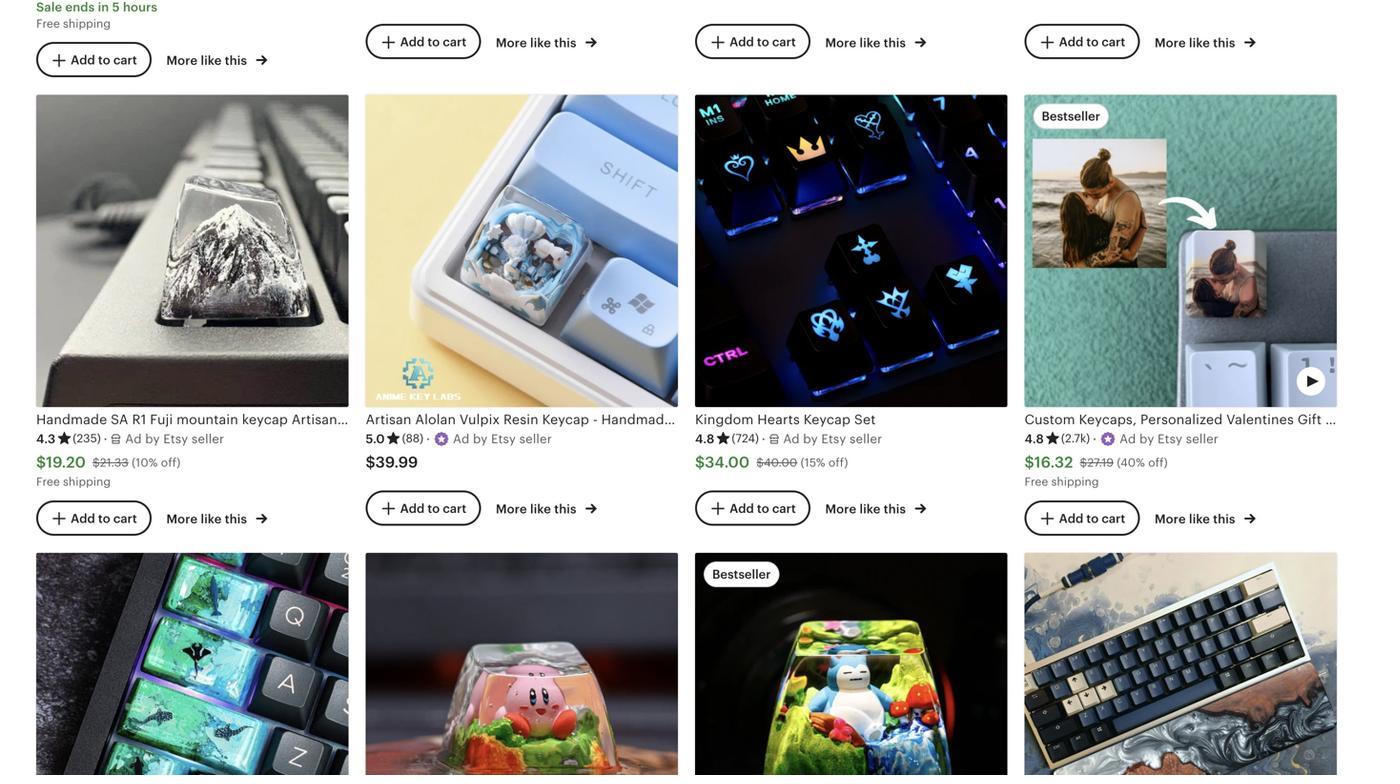 Task type: locate. For each thing, give the bounding box(es) containing it.
3 quick from the left
[[828, 373, 863, 387]]

3 · from the left
[[762, 432, 766, 446]]

custom keycaps, personalized valentines gift for him, custom mechanical keyboard pbt keys | esc, enter, spacebar image
[[1025, 95, 1337, 407]]

shipping inside '$ 16.32 $ 27.19 (40% off) free shipping'
[[1052, 476, 1099, 488]]

1 shop from the left
[[207, 373, 236, 387]]

off) inside '$ 16.32 $ 27.19 (40% off) free shipping'
[[1149, 457, 1168, 469]]

keycap left set
[[804, 412, 851, 427]]

shop
[[207, 373, 236, 387], [536, 373, 566, 387], [866, 373, 895, 387], [1196, 373, 1225, 387]]

1 off) from the left
[[161, 457, 181, 469]]

quick shop button
[[134, 362, 250, 397], [464, 362, 580, 397], [794, 362, 910, 397], [1123, 362, 1239, 397]]

2 keycap from the left
[[804, 412, 851, 427]]

add
[[400, 35, 425, 49], [730, 35, 754, 49], [1059, 35, 1084, 49], [71, 53, 95, 67], [400, 502, 425, 516], [730, 502, 754, 516], [71, 512, 95, 526], [1059, 512, 1084, 526]]

4 quick from the left
[[1158, 373, 1193, 387]]

(235)
[[73, 432, 101, 445]]

quick for 19.20
[[169, 373, 204, 387]]

like
[[530, 36, 551, 50], [860, 36, 881, 50], [1189, 36, 1210, 50], [201, 54, 222, 68], [530, 502, 551, 517], [860, 502, 881, 517], [201, 512, 222, 527], [1189, 512, 1210, 527]]

-
[[593, 412, 598, 427]]

more
[[496, 36, 527, 50], [826, 36, 857, 50], [1155, 36, 1186, 50], [166, 54, 198, 68], [496, 502, 527, 517], [826, 502, 857, 517], [166, 512, 198, 527], [1155, 512, 1186, 527]]

0 horizontal spatial off)
[[161, 457, 181, 469]]

39.99
[[376, 454, 418, 471]]

quick shop button for 34.00
[[794, 362, 910, 397]]

(724)
[[732, 432, 759, 445]]

$
[[36, 454, 46, 471], [366, 454, 376, 471], [695, 454, 705, 471], [1025, 454, 1035, 471], [92, 457, 100, 469], [757, 457, 764, 469], [1080, 457, 1088, 469]]

off) right (40%
[[1149, 457, 1168, 469]]

$ down (724)
[[757, 457, 764, 469]]

3 quick shop from the left
[[828, 373, 895, 387]]

quick for 16.32
[[1158, 373, 1193, 387]]

off) inside $ 34.00 $ 40.00 (15% off)
[[829, 457, 848, 469]]

1 horizontal spatial keycap
[[804, 412, 851, 427]]

$ down the (2.7k)
[[1080, 457, 1088, 469]]

$ 16.32 $ 27.19 (40% off) free shipping
[[1025, 454, 1168, 488]]

$ inside $ 34.00 $ 40.00 (15% off)
[[757, 457, 764, 469]]

2 off) from the left
[[829, 457, 848, 469]]

· right the (2.7k)
[[1093, 432, 1097, 446]]

(2.7k)
[[1062, 432, 1090, 445]]

0 horizontal spatial keycap
[[542, 412, 589, 427]]

$ 34.00 $ 40.00 (15% off)
[[695, 454, 848, 471]]

1 vertical spatial bestseller
[[713, 568, 771, 582]]

shipping inside $ 19.20 $ 21.33 (10% off) free shipping
[[63, 476, 111, 488]]

keycap left -
[[542, 412, 589, 427]]

1 quick shop button from the left
[[134, 362, 250, 397]]

2 shop from the left
[[536, 373, 566, 387]]

(40%
[[1117, 457, 1146, 469]]

free
[[36, 17, 60, 30], [36, 476, 60, 488], [1025, 476, 1049, 488]]

1 · from the left
[[104, 432, 108, 446]]

1 4.8 from the left
[[695, 432, 715, 446]]

cart
[[443, 35, 467, 49], [773, 35, 796, 49], [1102, 35, 1126, 49], [113, 53, 137, 67], [443, 502, 467, 516], [773, 502, 796, 516], [113, 512, 137, 526], [1102, 512, 1126, 526]]

4 · from the left
[[1093, 432, 1097, 446]]

3 quick shop button from the left
[[794, 362, 910, 397]]

2 horizontal spatial off)
[[1149, 457, 1168, 469]]

4.8 down pokemon at the bottom
[[695, 432, 715, 446]]

off) right (10%
[[161, 457, 181, 469]]

set
[[855, 412, 876, 427]]

4.8
[[695, 432, 715, 446], [1025, 432, 1044, 446]]

· for 34.00
[[762, 432, 766, 446]]

keycap
[[542, 412, 589, 427], [804, 412, 851, 427]]

to
[[428, 35, 440, 49], [757, 35, 770, 49], [1087, 35, 1099, 49], [98, 53, 110, 67], [428, 502, 440, 516], [757, 502, 770, 516], [98, 512, 110, 526], [1087, 512, 1099, 526]]

0 horizontal spatial bestseller
[[713, 568, 771, 582]]

this
[[554, 36, 577, 50], [884, 36, 906, 50], [1214, 36, 1236, 50], [225, 54, 247, 68], [554, 502, 577, 517], [884, 502, 906, 517], [225, 512, 247, 527], [1214, 512, 1236, 527]]

shop for 16.32
[[1196, 373, 1225, 387]]

1 horizontal spatial off)
[[829, 457, 848, 469]]

shipping
[[63, 17, 111, 30], [63, 476, 111, 488], [1052, 476, 1099, 488]]

add to cart button
[[366, 24, 481, 60], [695, 24, 811, 60], [1025, 24, 1140, 60], [36, 42, 151, 78], [366, 491, 481, 526], [695, 491, 811, 526], [36, 501, 151, 536], [1025, 501, 1140, 536]]

off)
[[161, 457, 181, 469], [829, 457, 848, 469], [1149, 457, 1168, 469]]

1 quick from the left
[[169, 373, 204, 387]]

0 vertical spatial bestseller
[[1042, 109, 1101, 123]]

bestseller link
[[695, 553, 1008, 776]]

·
[[104, 432, 108, 446], [426, 432, 430, 446], [762, 432, 766, 446], [1093, 432, 1097, 446]]

· right (235)
[[104, 432, 108, 446]]

3 shop from the left
[[866, 373, 895, 387]]

4 quick shop button from the left
[[1123, 362, 1239, 397]]

off) right "(15%"
[[829, 457, 848, 469]]

$ down 4.3
[[36, 454, 46, 471]]

vulpix
[[460, 412, 500, 427]]

2 4.8 from the left
[[1025, 432, 1044, 446]]

product video element
[[1025, 95, 1337, 407], [366, 553, 678, 776], [1025, 553, 1337, 776]]

2 · from the left
[[426, 432, 430, 446]]

bestseller
[[1042, 109, 1101, 123], [713, 568, 771, 582]]

handmade
[[602, 412, 672, 427]]

1 horizontal spatial 4.8
[[1025, 432, 1044, 446]]

· right (724)
[[762, 432, 766, 446]]

3 off) from the left
[[1149, 457, 1168, 469]]

5.0
[[366, 432, 385, 446]]

add to cart
[[400, 35, 467, 49], [730, 35, 796, 49], [1059, 35, 1126, 49], [71, 53, 137, 67], [400, 502, 467, 516], [730, 502, 796, 516], [71, 512, 137, 526], [1059, 512, 1126, 526]]

off) inside $ 19.20 $ 21.33 (10% off) free shipping
[[161, 457, 181, 469]]

1 horizontal spatial bestseller
[[1042, 109, 1101, 123]]

product video element for yin yang resin and wood wrist rest, black and white resin wrist rest for keyboard, custom mechanical keyboard wrist rests image
[[1025, 553, 1337, 776]]

(10%
[[132, 457, 158, 469]]

more like this link
[[496, 32, 597, 51], [826, 32, 927, 51], [1155, 32, 1256, 51], [166, 50, 267, 70], [496, 498, 597, 518], [826, 498, 927, 518], [166, 508, 267, 528], [1155, 508, 1256, 528]]

kirby artisan keycap, custom keycap sa profile, handmade resin keycap, kirby sleeping keycap,custom escape keycap, 18th birthdaygift for her image
[[366, 553, 678, 776]]

free inside '$ 16.32 $ 27.19 (40% off) free shipping'
[[1025, 476, 1049, 488]]

more like this
[[496, 36, 580, 50], [826, 36, 909, 50], [1155, 36, 1239, 50], [166, 54, 250, 68], [496, 502, 580, 517], [826, 502, 909, 517], [166, 512, 250, 527], [1155, 512, 1239, 527]]

quick for 34.00
[[828, 373, 863, 387]]

$ left 27.19
[[1025, 454, 1035, 471]]

· right (88)
[[426, 432, 430, 446]]

4.8 up the 16.32 at the right bottom
[[1025, 432, 1044, 446]]

· for 19.20
[[104, 432, 108, 446]]

1 quick shop from the left
[[169, 373, 236, 387]]

0 horizontal spatial 4.8
[[695, 432, 715, 446]]

4.8 for 34.00
[[695, 432, 715, 446]]

product video element for custom keycaps, personalized valentines gift for him, custom mechanical keyboard pbt keys | esc, enter, spacebar image
[[1025, 95, 1337, 407]]

4 shop from the left
[[1196, 373, 1225, 387]]

4 quick shop from the left
[[1158, 373, 1225, 387]]

quick
[[169, 373, 204, 387], [498, 373, 533, 387], [828, 373, 863, 387], [1158, 373, 1193, 387]]

quick shop
[[169, 373, 236, 387], [498, 373, 566, 387], [828, 373, 895, 387], [1158, 373, 1225, 387]]

resin
[[504, 412, 539, 427]]

2 quick from the left
[[498, 373, 533, 387]]

free inside $ 19.20 $ 21.33 (10% off) free shipping
[[36, 476, 60, 488]]

34.00
[[705, 454, 750, 471]]

shipping for 16.32
[[1052, 476, 1099, 488]]



Task type: describe. For each thing, give the bounding box(es) containing it.
$ 39.99
[[366, 454, 418, 471]]

artisan alolan vulpix resin keycap - handmade pokemon keyboard accessory
[[366, 412, 872, 427]]

quick shop button for 19.20
[[134, 362, 250, 397]]

product video element for kirby artisan keycap, custom keycap sa profile, handmade resin keycap, kirby sleeping keycap,custom escape keycap, 18th birthdaygift for her image
[[366, 553, 678, 776]]

off) for 16.32
[[1149, 457, 1168, 469]]

free for 16.32
[[1025, 476, 1049, 488]]

40.00
[[764, 457, 798, 469]]

$ down (235)
[[92, 457, 100, 469]]

$ down pokemon at the bottom
[[695, 454, 705, 471]]

whale shark keycaps manta ray resin artisan keycap for esc mechanical keyboard orca whale handmade keycap christmas gift for son image
[[36, 553, 349, 776]]

(15%
[[801, 457, 826, 469]]

free for 19.20
[[36, 476, 60, 488]]

shipping for 19.20
[[63, 476, 111, 488]]

hearts
[[758, 412, 800, 427]]

snorlax pokemon custom keycaps, pokemon keycap, artisan keycap, cute keycap, artisan keycap anime, cherry mx keycaps image
[[695, 553, 1008, 776]]

off) for 19.20
[[161, 457, 181, 469]]

alolan
[[415, 412, 456, 427]]

(88)
[[402, 432, 424, 445]]

handmade sa r1 fuji mountain keycap artisan keycaps for cherry mx mechanical gaming keyboard image
[[36, 95, 349, 407]]

$ down the 5.0 at the bottom
[[366, 454, 376, 471]]

accessory
[[805, 412, 872, 427]]

free shipping
[[36, 17, 111, 30]]

keyboard
[[740, 412, 801, 427]]

27.19
[[1088, 457, 1114, 469]]

quick shop for 16.32
[[1158, 373, 1225, 387]]

kingdom hearts keycap set image
[[695, 95, 1008, 407]]

4.8 for 16.32
[[1025, 432, 1044, 446]]

free inside the 'free shipping' link
[[36, 17, 60, 30]]

yin yang resin and wood wrist rest, black and white resin wrist rest for keyboard, custom mechanical keyboard wrist rests image
[[1025, 553, 1337, 776]]

2 quick shop from the left
[[498, 373, 566, 387]]

1 keycap from the left
[[542, 412, 589, 427]]

2 quick shop button from the left
[[464, 362, 580, 397]]

artisan
[[366, 412, 412, 427]]

shop for 34.00
[[866, 373, 895, 387]]

pokemon
[[676, 412, 736, 427]]

shop for 19.20
[[207, 373, 236, 387]]

quick shop for 34.00
[[828, 373, 895, 387]]

kingdom
[[695, 412, 754, 427]]

4.3
[[36, 432, 56, 446]]

artisan alolan vulpix resin keycap - handmade pokemon keyboard accessory image
[[366, 95, 678, 407]]

off) for 34.00
[[829, 457, 848, 469]]

19.20
[[46, 454, 86, 471]]

quick shop for 19.20
[[169, 373, 236, 387]]

quick shop button for 16.32
[[1123, 362, 1239, 397]]

16.32
[[1035, 454, 1074, 471]]

21.33
[[100, 457, 129, 469]]

· for 16.32
[[1093, 432, 1097, 446]]

kingdom hearts keycap set
[[695, 412, 876, 427]]

free shipping link
[[36, 0, 349, 39]]

$ 19.20 $ 21.33 (10% off) free shipping
[[36, 454, 181, 488]]



Task type: vqa. For each thing, say whether or not it's contained in the screenshot.
shipping in $ 19.20 $ 21.33 (10% off) Free shipping
yes



